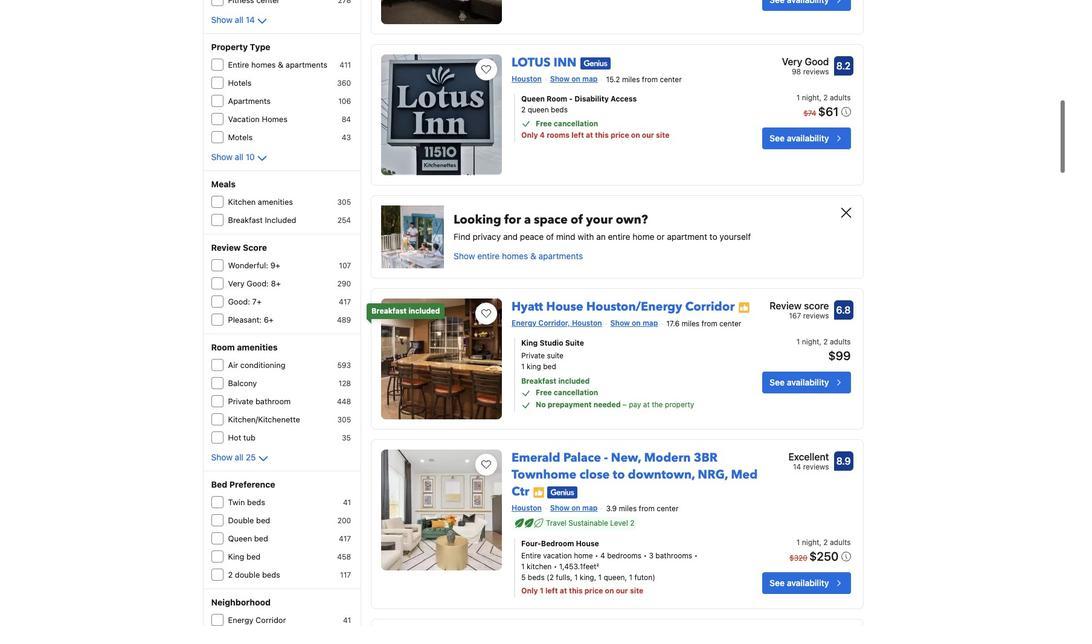 Task type: locate. For each thing, give the bounding box(es) containing it.
1 vertical spatial miles
[[682, 319, 700, 328]]

1 vertical spatial room
[[211, 342, 235, 352]]

site
[[656, 131, 670, 140], [630, 586, 644, 595]]

adults inside 1 night , 2 adults $99
[[830, 337, 851, 346]]

see availability link down $74
[[763, 128, 851, 149]]

hyatt house houston/energy corridor link
[[512, 294, 735, 315]]

queen up the queen
[[522, 94, 545, 103]]

king up double
[[228, 552, 244, 561]]

show on map for inn
[[550, 75, 598, 84]]

all for 10
[[235, 152, 244, 162]]

homes down and
[[502, 251, 528, 261]]

breakfast for breakfast included
[[372, 307, 407, 316]]

41
[[343, 498, 351, 507], [343, 616, 351, 625]]

3 see from the top
[[770, 578, 785, 588]]

0 vertical spatial miles
[[622, 75, 640, 84]]

reviews right "98"
[[803, 67, 829, 76]]

14 up property type
[[246, 15, 255, 25]]

0 vertical spatial 305
[[338, 198, 351, 207]]

see availability for new,
[[770, 578, 829, 588]]

0 vertical spatial corridor
[[686, 299, 735, 315]]

of
[[571, 212, 583, 228], [546, 232, 554, 242]]

0 vertical spatial night
[[802, 93, 820, 102]]

0 vertical spatial home
[[633, 232, 655, 242]]

0 horizontal spatial queen
[[228, 534, 252, 543]]

access
[[611, 94, 637, 103]]

score
[[804, 301, 829, 311]]

0 horizontal spatial this property is part of our preferred partner program. it's committed to providing excellent service and good value. it'll pay us a higher commission if you make a booking. image
[[533, 486, 545, 498]]

energy corridor
[[228, 615, 286, 625]]

private inside private suite 1 king bed breakfast included
[[522, 351, 545, 360]]

1 , from the top
[[820, 93, 822, 102]]

43
[[342, 133, 351, 142]]

1 417 from the top
[[339, 297, 351, 306]]

night down review score 167 reviews
[[802, 337, 820, 346]]

wonderful: 9+
[[228, 260, 280, 270]]

scored 8.9 element
[[834, 452, 854, 471]]

reviews left scored 8.9 element
[[803, 462, 829, 472]]

3 adults from the top
[[830, 538, 851, 547]]

2 vertical spatial houston
[[512, 504, 542, 513]]

1 vertical spatial home
[[574, 551, 593, 560]]

room up the air
[[211, 342, 235, 352]]

our inside four-bedroom house entire vacation home • 4 bedrooms • 3 bathrooms • 1 kitchen • 1,453.1feet² 5 beds (2 fulls, 1 king, 1 queen, 1 futon) only 1 left at this price on our site
[[616, 586, 628, 595]]

0 horizontal spatial 14
[[246, 15, 255, 25]]

on for house
[[632, 319, 641, 328]]

reviews right 167
[[803, 311, 829, 320]]

1 vertical spatial &
[[531, 251, 536, 261]]

see availability down $320
[[770, 578, 829, 588]]

0 horizontal spatial price
[[585, 586, 603, 595]]

home up 1,453.1feet²
[[574, 551, 593, 560]]

at right rooms
[[586, 131, 593, 140]]

0 vertical spatial see
[[770, 133, 785, 143]]

3 all from the top
[[235, 452, 244, 462]]

1 all from the top
[[235, 15, 244, 25]]

this property is part of our preferred partner program. it's committed to providing excellent service and good value. it'll pay us a higher commission if you make a booking. image
[[739, 301, 751, 314], [533, 486, 545, 498]]

bed down double bed
[[254, 534, 268, 543]]

4
[[540, 131, 545, 140], [601, 551, 605, 560]]

excellent element
[[789, 450, 829, 464]]

2 see availability link from the top
[[763, 372, 851, 393]]

nrg,
[[698, 467, 728, 483]]

1 vertical spatial from
[[702, 319, 718, 328]]

all
[[235, 15, 244, 25], [235, 152, 244, 162], [235, 452, 244, 462]]

review up wonderful:
[[211, 242, 241, 253]]

this property is part of our preferred partner program. it's committed to providing excellent service and good value. it'll pay us a higher commission if you make a booking. image up 17.6 miles from center
[[739, 301, 751, 314]]

price inside four-bedroom house entire vacation home • 4 bedrooms • 3 bathrooms • 1 kitchen • 1,453.1feet² 5 beds (2 fulls, 1 king, 1 queen, 1 futon) only 1 left at this price on our site
[[585, 586, 603, 595]]

, for lotus inn
[[820, 93, 822, 102]]

6+
[[264, 315, 274, 324]]

305 up 254
[[338, 198, 351, 207]]

1 night , 2 adults $99
[[797, 337, 851, 363]]

reviews inside review score 167 reviews
[[803, 311, 829, 320]]

2 vertical spatial see availability link
[[763, 572, 851, 594]]

1 horizontal spatial entire
[[608, 232, 631, 242]]

left down (2
[[546, 586, 558, 595]]

• right bathrooms
[[695, 551, 698, 560]]

review for score
[[211, 242, 241, 253]]

0 vertical spatial very
[[782, 56, 803, 67]]

king,
[[580, 573, 597, 582]]

0 horizontal spatial breakfast
[[228, 215, 263, 225]]

0 horizontal spatial this property is part of our preferred partner program. it's committed to providing excellent service and good value. it'll pay us a higher commission if you make a booking. image
[[533, 486, 545, 498]]

bed
[[211, 479, 227, 489]]

2 see from the top
[[770, 377, 785, 387]]

1 right king,
[[599, 573, 602, 582]]

0 horizontal spatial entire
[[478, 251, 500, 261]]

bathroom
[[256, 396, 291, 406]]

king bed
[[228, 552, 261, 561]]

1 vertical spatial private
[[228, 396, 253, 406]]

0 horizontal spatial review
[[211, 242, 241, 253]]

1 41 from the top
[[343, 498, 351, 507]]

0 horizontal spatial this
[[569, 586, 583, 595]]

or
[[657, 232, 665, 242]]

41 down 117
[[343, 616, 351, 625]]

1 horizontal spatial entire
[[522, 551, 541, 560]]

1 305 from the top
[[338, 198, 351, 207]]

2 vertical spatial from
[[639, 504, 655, 513]]

1 vertical spatial only
[[522, 586, 538, 595]]

0 horizontal spatial entire
[[228, 60, 249, 69]]

2 1 night , 2 adults from the top
[[797, 538, 851, 547]]

• up 1,453.1feet²
[[595, 551, 599, 560]]

and
[[503, 232, 518, 242]]

free cancellation up the prepayment
[[536, 388, 598, 397]]

double
[[228, 515, 254, 525]]

1 horizontal spatial room
[[547, 94, 568, 103]]

1 horizontal spatial very
[[782, 56, 803, 67]]

0 vertical spatial energy
[[512, 319, 537, 328]]

0 vertical spatial free cancellation
[[536, 119, 598, 128]]

only
[[522, 131, 538, 140], [522, 586, 538, 595]]

$320
[[790, 554, 808, 563]]

1
[[797, 93, 800, 102], [797, 337, 800, 346], [522, 362, 525, 371], [797, 538, 800, 547], [522, 562, 525, 571], [575, 573, 578, 582], [599, 573, 602, 582], [629, 573, 633, 582], [540, 586, 544, 595]]

of up with
[[571, 212, 583, 228]]

see availability down 1 night , 2 adults $99
[[770, 377, 829, 387]]

1 only from the top
[[522, 131, 538, 140]]

1 vertical spatial queen
[[228, 534, 252, 543]]

cancellation up rooms
[[554, 119, 598, 128]]

2 vertical spatial all
[[235, 452, 244, 462]]

on down queen,
[[605, 586, 614, 595]]

305 for kitchen amenities
[[338, 198, 351, 207]]

entire down property type
[[228, 60, 249, 69]]

1 vertical spatial 4
[[601, 551, 605, 560]]

2 , from the top
[[820, 337, 822, 346]]

1 up $320
[[797, 538, 800, 547]]

four-
[[522, 539, 541, 548]]

this down fulls,
[[569, 586, 583, 595]]

private for private bathroom
[[228, 396, 253, 406]]

reviews inside very good 98 reviews
[[803, 67, 829, 76]]

8+
[[271, 279, 281, 288]]

emerald palace - new, modern 3br townhome close to downtown, nrg, med ctr
[[512, 450, 758, 500]]

2 vertical spatial miles
[[619, 504, 637, 513]]

1 see from the top
[[770, 133, 785, 143]]

show inside dropdown button
[[211, 452, 233, 462]]

1 vertical spatial king
[[228, 552, 244, 561]]

our down queen,
[[616, 586, 628, 595]]

level
[[611, 519, 628, 528]]

1 vertical spatial free cancellation
[[536, 388, 598, 397]]

houston/energy
[[587, 299, 683, 315]]

1 vertical spatial this property is part of our preferred partner program. it's committed to providing excellent service and good value. it'll pay us a higher commission if you make a booking. image
[[533, 486, 545, 498]]

3 reviews from the top
[[803, 462, 829, 472]]

1 horizontal spatial king
[[522, 338, 538, 348]]

0 vertical spatial reviews
[[803, 67, 829, 76]]

very inside very good 98 reviews
[[782, 56, 803, 67]]

amenities for kitchen amenities
[[258, 197, 293, 207]]

0 horizontal spatial our
[[616, 586, 628, 595]]

house
[[546, 299, 584, 315], [576, 539, 599, 548]]

1 vertical spatial corridor
[[256, 615, 286, 625]]

miles right 15.2
[[622, 75, 640, 84]]

0 vertical spatial ,
[[820, 93, 822, 102]]

360
[[337, 79, 351, 88]]

8.9
[[837, 456, 851, 467]]

apartments inside button
[[539, 251, 583, 261]]

breakfast right 489
[[372, 307, 407, 316]]

2 night from the top
[[802, 337, 820, 346]]

3 night from the top
[[802, 538, 820, 547]]

good: 7+
[[228, 297, 262, 306]]

home
[[633, 232, 655, 242], [574, 551, 593, 560]]

3 see availability link from the top
[[763, 572, 851, 594]]

0 horizontal spatial &
[[278, 60, 284, 69]]

1 down 167
[[797, 337, 800, 346]]

1 vertical spatial entire
[[478, 251, 500, 261]]

beds down kitchen
[[528, 573, 545, 582]]

queen bed
[[228, 534, 268, 543]]

0 vertical spatial adults
[[830, 93, 851, 102]]

1 night , 2 adults up $250
[[797, 538, 851, 547]]

house inside four-bedroom house entire vacation home • 4 bedrooms • 3 bathrooms • 1 kitchen • 1,453.1feet² 5 beds (2 fulls, 1 king, 1 queen, 1 futon) only 1 left at this price on our site
[[576, 539, 599, 548]]

show entire homes & apartments
[[454, 251, 583, 261]]

houston for inn
[[512, 75, 542, 84]]

houston up suite
[[572, 319, 602, 328]]

apartments
[[228, 96, 271, 106]]

2 up $61
[[824, 93, 828, 102]]

property
[[665, 400, 695, 409]]

miles right 17.6
[[682, 319, 700, 328]]

, up $250
[[820, 538, 822, 547]]

0 horizontal spatial of
[[546, 232, 554, 242]]

homes
[[251, 60, 276, 69], [502, 251, 528, 261]]

of left mind
[[546, 232, 554, 242]]

amenities up the included
[[258, 197, 293, 207]]

map up disability
[[583, 75, 598, 84]]

this property is part of our preferred partner program. it's committed to providing excellent service and good value. it'll pay us a higher commission if you make a booking. image
[[739, 301, 751, 314], [533, 486, 545, 498]]

see availability link for new,
[[763, 572, 851, 594]]

, inside 1 night , 2 adults $99
[[820, 337, 822, 346]]

2 up $250
[[824, 538, 828, 547]]

1 vertical spatial 41
[[343, 616, 351, 625]]

0 vertical spatial this
[[595, 131, 609, 140]]

suite
[[565, 338, 584, 348]]

king left studio
[[522, 338, 538, 348]]

breakfast down king
[[522, 377, 557, 386]]

all left "25"
[[235, 452, 244, 462]]

1 night , 2 adults
[[797, 93, 851, 102], [797, 538, 851, 547]]

117
[[340, 570, 351, 580]]

all inside dropdown button
[[235, 452, 244, 462]]

a
[[524, 212, 531, 228]]

1 vertical spatial night
[[802, 337, 820, 346]]

review inside review score 167 reviews
[[770, 301, 802, 311]]

3 see availability from the top
[[770, 578, 829, 588]]

houston for palace
[[512, 504, 542, 513]]

show on map down inn
[[550, 75, 598, 84]]

417
[[339, 297, 351, 306], [339, 534, 351, 543]]

energy
[[512, 319, 537, 328], [228, 615, 254, 625]]

corridor down neighborhood at the bottom of the page
[[256, 615, 286, 625]]

- left new,
[[604, 450, 608, 466]]

all left 10
[[235, 152, 244, 162]]

show down motels
[[211, 152, 233, 162]]

0 vertical spatial from
[[642, 75, 658, 84]]

- inside emerald palace - new, modern 3br townhome close to downtown, nrg, med ctr
[[604, 450, 608, 466]]

1 down 1,453.1feet²
[[575, 573, 578, 582]]

1 vertical spatial house
[[576, 539, 599, 548]]

0 vertical spatial of
[[571, 212, 583, 228]]

2 horizontal spatial breakfast
[[522, 377, 557, 386]]

site down queen room - disability access link
[[656, 131, 670, 140]]

$250
[[810, 549, 839, 563]]

adults up $250
[[830, 538, 851, 547]]

home left or
[[633, 232, 655, 242]]

travel
[[546, 519, 567, 528]]

site inside four-bedroom house entire vacation home • 4 bedrooms • 3 bathrooms • 1 kitchen • 1,453.1feet² 5 beds (2 fulls, 1 king, 1 queen, 1 futon) only 1 left at this price on our site
[[630, 586, 644, 595]]

at down fulls,
[[560, 586, 567, 595]]

1 inside private suite 1 king bed breakfast included
[[522, 362, 525, 371]]

bed preference
[[211, 479, 275, 489]]

homes inside button
[[502, 251, 528, 261]]

king
[[522, 338, 538, 348], [228, 552, 244, 561]]

map up travel sustainable level 2 at the bottom of page
[[583, 504, 598, 513]]

twin beds
[[228, 497, 265, 507]]

night up $74
[[802, 93, 820, 102]]

, for emerald palace - new, modern 3br townhome close to downtown, nrg, med ctr
[[820, 538, 822, 547]]

0 horizontal spatial at
[[560, 586, 567, 595]]

1 horizontal spatial private
[[522, 351, 545, 360]]

privacy
[[473, 232, 501, 242]]

looking for a space of your own? image
[[381, 206, 444, 268]]

private down balcony
[[228, 396, 253, 406]]

entire inside the looking for a space of your own? find privacy and peace of mind with an entire home or apartment to yourself
[[608, 232, 631, 242]]

only down 5
[[522, 586, 538, 595]]

1 inside 1 night , 2 adults $99
[[797, 337, 800, 346]]

305 for kitchen/kitchenette
[[338, 415, 351, 424]]

hot
[[228, 433, 241, 442]]

1 vertical spatial apartments
[[539, 251, 583, 261]]

(2
[[547, 573, 554, 582]]

night for emerald palace - new, modern 3br townhome close to downtown, nrg, med ctr
[[802, 538, 820, 547]]

motels
[[228, 132, 253, 142]]

twin
[[228, 497, 245, 507]]

0 vertical spatial king
[[522, 338, 538, 348]]

17.6
[[667, 319, 680, 328]]

room up 2 queen beds
[[547, 94, 568, 103]]

9+
[[271, 260, 280, 270]]

0 horizontal spatial corridor
[[256, 615, 286, 625]]

1 vertical spatial cancellation
[[554, 388, 598, 397]]

2 vertical spatial show on map
[[550, 504, 598, 513]]

2 vertical spatial availability
[[787, 578, 829, 588]]

2 adults from the top
[[830, 337, 851, 346]]

to left yourself
[[710, 232, 718, 242]]

this property is part of our preferred partner program. it's committed to providing excellent service and good value. it'll pay us a higher commission if you make a booking. image down townhome
[[533, 486, 545, 498]]

from right 3.9
[[639, 504, 655, 513]]

0 vertical spatial site
[[656, 131, 670, 140]]

price down queen room - disability access link
[[611, 131, 629, 140]]

305
[[338, 198, 351, 207], [338, 415, 351, 424]]

review score element
[[770, 299, 829, 313]]

left inside four-bedroom house entire vacation home • 4 bedrooms • 3 bathrooms • 1 kitchen • 1,453.1feet² 5 beds (2 fulls, 1 king, 1 queen, 1 futon) only 1 left at this price on our site
[[546, 586, 558, 595]]

energy down hyatt
[[512, 319, 537, 328]]

queen down double
[[228, 534, 252, 543]]

our down queen room - disability access link
[[642, 131, 654, 140]]

lotus inn
[[512, 55, 577, 71]]

availability for new,
[[787, 578, 829, 588]]

2 all from the top
[[235, 152, 244, 162]]

15.2
[[606, 75, 620, 84]]

only 4 rooms left at this price on our site
[[522, 131, 670, 140]]

14 left scored 8.9 element
[[793, 462, 801, 472]]

good: left "7+"
[[228, 297, 250, 306]]

queen for queen bed
[[228, 534, 252, 543]]

1 vertical spatial this property is part of our preferred partner program. it's committed to providing excellent service and good value. it'll pay us a higher commission if you make a booking. image
[[533, 486, 545, 498]]

house up energy corridor, houston
[[546, 299, 584, 315]]

3 availability from the top
[[787, 578, 829, 588]]

2 only from the top
[[522, 586, 538, 595]]

1 horizontal spatial price
[[611, 131, 629, 140]]

2 availability from the top
[[787, 377, 829, 387]]

0 vertical spatial only
[[522, 131, 538, 140]]

0 horizontal spatial left
[[546, 586, 558, 595]]

center right 17.6
[[720, 319, 742, 328]]

1 horizontal spatial corridor
[[686, 299, 735, 315]]

this down disability
[[595, 131, 609, 140]]

1 vertical spatial good:
[[228, 297, 250, 306]]

1 cancellation from the top
[[554, 119, 598, 128]]

0 vertical spatial review
[[211, 242, 241, 253]]

417 for review score
[[339, 297, 351, 306]]

1 vertical spatial entire
[[522, 551, 541, 560]]

reviews for hyatt house houston/energy corridor
[[803, 311, 829, 320]]

1 night , 2 adults up $61
[[797, 93, 851, 102]]

0 horizontal spatial very
[[228, 279, 245, 288]]

review left score
[[770, 301, 802, 311]]

this property is part of our preferred partner program. it's committed to providing excellent service and good value. it'll pay us a higher commission if you make a booking. image up 17.6 miles from center
[[739, 301, 751, 314]]

1 see availability link from the top
[[763, 128, 851, 149]]

4 inside four-bedroom house entire vacation home • 4 bedrooms • 3 bathrooms • 1 kitchen • 1,453.1feet² 5 beds (2 fulls, 1 king, 1 queen, 1 futon) only 1 left at this price on our site
[[601, 551, 605, 560]]

2 see availability from the top
[[770, 377, 829, 387]]

on for palace
[[572, 504, 581, 513]]

1 1 night , 2 adults from the top
[[797, 93, 851, 102]]

• down vacation
[[554, 562, 557, 571]]

0 vertical spatial good:
[[247, 279, 269, 288]]

0 vertical spatial all
[[235, 15, 244, 25]]

0 vertical spatial 14
[[246, 15, 255, 25]]

availability down $74
[[787, 133, 829, 143]]

at left the
[[643, 400, 650, 409]]

14 inside excellent 14 reviews
[[793, 462, 801, 472]]

see availability for corridor
[[770, 377, 829, 387]]

3 , from the top
[[820, 538, 822, 547]]

meals
[[211, 179, 236, 189]]

amenities
[[258, 197, 293, 207], [237, 342, 278, 352]]

1 horizontal spatial home
[[633, 232, 655, 242]]

corridor
[[686, 299, 735, 315], [256, 615, 286, 625]]

bedrooms
[[607, 551, 642, 560]]

see for corridor
[[770, 377, 785, 387]]

0 vertical spatial free
[[536, 119, 552, 128]]

, up $61
[[820, 93, 822, 102]]

map for house
[[643, 319, 658, 328]]

room
[[547, 94, 568, 103], [211, 342, 235, 352]]

apartments down mind
[[539, 251, 583, 261]]

2 41 from the top
[[343, 616, 351, 625]]

genius discounts available at this property. image
[[580, 57, 611, 69], [580, 57, 611, 69], [548, 486, 578, 498], [548, 486, 578, 498]]

close
[[580, 467, 610, 483]]

bed for king bed
[[247, 552, 261, 561]]

pay
[[629, 400, 641, 409]]

1 vertical spatial reviews
[[803, 311, 829, 320]]

from for hyatt house houston/energy corridor
[[702, 319, 718, 328]]

1 horizontal spatial site
[[656, 131, 670, 140]]

35
[[342, 433, 351, 442]]

on down houston/energy
[[632, 319, 641, 328]]

0 vertical spatial entire
[[608, 232, 631, 242]]

41 for bed preference
[[343, 498, 351, 507]]

bed inside private suite 1 king bed breakfast included
[[543, 362, 556, 371]]

on down inn
[[572, 75, 581, 84]]

show down find
[[454, 251, 475, 261]]

night inside 1 night , 2 adults $99
[[802, 337, 820, 346]]

homes down type
[[251, 60, 276, 69]]

1 reviews from the top
[[803, 67, 829, 76]]

hotels
[[228, 78, 252, 88]]

good
[[805, 56, 829, 67]]

0 vertical spatial map
[[583, 75, 598, 84]]

2 reviews from the top
[[803, 311, 829, 320]]

0 horizontal spatial site
[[630, 586, 644, 595]]

see availability link for corridor
[[763, 372, 851, 393]]

house down sustainable
[[576, 539, 599, 548]]

advertisement element
[[371, 619, 864, 626]]

your
[[586, 212, 613, 228]]

1 night from the top
[[802, 93, 820, 102]]

adults up $99
[[830, 337, 851, 346]]

1 horizontal spatial breakfast
[[372, 307, 407, 316]]

1 horizontal spatial this
[[595, 131, 609, 140]]

property type
[[211, 42, 271, 52]]

map
[[583, 75, 598, 84], [643, 319, 658, 328], [583, 504, 598, 513]]

2 down score
[[824, 337, 828, 346]]

from for emerald palace - new, modern 3br townhome close to downtown, nrg, med ctr
[[639, 504, 655, 513]]

2 queen beds
[[522, 105, 568, 114]]

site down futon)
[[630, 586, 644, 595]]

map left 17.6
[[643, 319, 658, 328]]

center
[[660, 75, 682, 84], [720, 319, 742, 328], [657, 504, 679, 513]]

1 horizontal spatial energy
[[512, 319, 537, 328]]

0 vertical spatial private
[[522, 351, 545, 360]]

0 vertical spatial availability
[[787, 133, 829, 143]]

, down score
[[820, 337, 822, 346]]

2 305 from the top
[[338, 415, 351, 424]]

all for 14
[[235, 15, 244, 25]]

0 horizontal spatial energy
[[228, 615, 254, 625]]

0 vertical spatial show on map
[[550, 75, 598, 84]]

1 adults from the top
[[830, 93, 851, 102]]

entire down four-
[[522, 551, 541, 560]]

2 417 from the top
[[339, 534, 351, 543]]

0 vertical spatial house
[[546, 299, 584, 315]]

show inside button
[[454, 251, 475, 261]]

1 vertical spatial -
[[604, 450, 608, 466]]



Task type: vqa. For each thing, say whether or not it's contained in the screenshot.


Task type: describe. For each thing, give the bounding box(es) containing it.
included inside private suite 1 king bed breakfast included
[[559, 377, 590, 386]]

593
[[337, 361, 351, 370]]

5
[[522, 573, 526, 582]]

1 up 5
[[522, 562, 525, 571]]

vacation homes
[[228, 114, 288, 124]]

3.9
[[606, 504, 617, 513]]

all for 25
[[235, 452, 244, 462]]

yourself
[[720, 232, 751, 242]]

availability for corridor
[[787, 377, 829, 387]]

2 right level
[[630, 519, 635, 528]]

very for good
[[782, 56, 803, 67]]

entire inside button
[[478, 251, 500, 261]]

1 vertical spatial of
[[546, 232, 554, 242]]

1 vertical spatial at
[[643, 400, 650, 409]]

show up the property
[[211, 15, 233, 25]]

2 inside 1 night , 2 adults $99
[[824, 337, 828, 346]]

41 for neighborhood
[[343, 616, 351, 625]]

disability
[[575, 94, 609, 103]]

map for inn
[[583, 75, 598, 84]]

corridor,
[[539, 319, 570, 328]]

private suite 1 king bed breakfast included
[[522, 351, 590, 386]]

king
[[527, 362, 541, 371]]

& inside button
[[531, 251, 536, 261]]

show down inn
[[550, 75, 570, 84]]

417 for bed preference
[[339, 534, 351, 543]]

type
[[250, 42, 271, 52]]

2 double beds
[[228, 570, 280, 580]]

queen for queen room - disability access
[[522, 94, 545, 103]]

suite
[[547, 351, 564, 360]]

1 horizontal spatial our
[[642, 131, 654, 140]]

center for hyatt house houston/energy corridor
[[720, 319, 742, 328]]

0 horizontal spatial apartments
[[286, 60, 327, 69]]

show all 10
[[211, 152, 255, 162]]

ctr
[[512, 484, 530, 500]]

see for new,
[[770, 578, 785, 588]]

emerald palace - new, modern 3br townhome close to downtown, nrg, med ctr image
[[381, 450, 502, 571]]

review score 167 reviews
[[770, 301, 829, 320]]

included
[[265, 215, 296, 225]]

6.8
[[837, 305, 851, 316]]

2 free from the top
[[536, 388, 552, 397]]

0 vertical spatial entire
[[228, 60, 249, 69]]

home inside four-bedroom house entire vacation home • 4 bedrooms • 3 bathrooms • 1 kitchen • 1,453.1feet² 5 beds (2 fulls, 1 king, 1 queen, 1 futon) only 1 left at this price on our site
[[574, 551, 593, 560]]

show on map for house
[[611, 319, 658, 328]]

amenities for room amenities
[[237, 342, 278, 352]]

from for lotus inn
[[642, 75, 658, 84]]

king for king studio suite
[[522, 338, 538, 348]]

downtown,
[[628, 467, 695, 483]]

studio
[[540, 338, 564, 348]]

on down queen room - disability access link
[[631, 131, 640, 140]]

preference
[[229, 479, 275, 489]]

breakfast inside private suite 1 king bed breakfast included
[[522, 377, 557, 386]]

2 cancellation from the top
[[554, 388, 598, 397]]

show all 10 button
[[211, 151, 269, 166]]

air conditioning
[[228, 360, 286, 370]]

conditioning
[[240, 360, 286, 370]]

beds inside four-bedroom house entire vacation home • 4 bedrooms • 3 bathrooms • 1 kitchen • 1,453.1feet² 5 beds (2 fulls, 1 king, 1 queen, 1 futon) only 1 left at this price on our site
[[528, 573, 545, 582]]

center for emerald palace - new, modern 3br townhome close to downtown, nrg, med ctr
[[657, 504, 679, 513]]

2 left the queen
[[522, 105, 526, 114]]

apartment
[[667, 232, 708, 242]]

• left the 3
[[644, 551, 647, 560]]

to inside the looking for a space of your own? find privacy and peace of mind with an entire home or apartment to yourself
[[710, 232, 718, 242]]

mind
[[556, 232, 576, 242]]

lotus inn image
[[381, 55, 502, 175]]

1 vertical spatial houston
[[572, 319, 602, 328]]

corridor inside 'hyatt house houston/energy corridor' link
[[686, 299, 735, 315]]

breakfast for breakfast included
[[228, 215, 263, 225]]

1 night , 2 adults for emerald palace - new, modern 3br townhome close to downtown, nrg, med ctr
[[797, 538, 851, 547]]

1 night , 2 adults for lotus inn
[[797, 93, 851, 102]]

1 left futon)
[[629, 573, 633, 582]]

palace
[[564, 450, 601, 466]]

very good: 8+
[[228, 279, 281, 288]]

private for private suite 1 king bed breakfast included
[[522, 351, 545, 360]]

looking for a space of your own? find privacy and peace of mind with an entire home or apartment to yourself
[[454, 212, 751, 242]]

breakfast included
[[228, 215, 296, 225]]

1 horizontal spatial at
[[586, 131, 593, 140]]

miles for inn
[[622, 75, 640, 84]]

1,453.1feet²
[[559, 562, 599, 571]]

kitchen amenities
[[228, 197, 293, 207]]

own?
[[616, 212, 648, 228]]

emerald
[[512, 450, 561, 466]]

show on map for palace
[[550, 504, 598, 513]]

king studio suite link
[[522, 338, 726, 349]]

on inside four-bedroom house entire vacation home • 4 bedrooms • 3 bathrooms • 1 kitchen • 1,453.1feet² 5 beds (2 fulls, 1 king, 1 queen, 1 futon) only 1 left at this price on our site
[[605, 586, 614, 595]]

0 horizontal spatial 4
[[540, 131, 545, 140]]

1 horizontal spatial this property is part of our preferred partner program. it's committed to providing excellent service and good value. it'll pay us a higher commission if you make a booking. image
[[739, 301, 751, 314]]

- for disability
[[569, 94, 573, 103]]

homes
[[262, 114, 288, 124]]

$74
[[804, 109, 817, 118]]

0 vertical spatial homes
[[251, 60, 276, 69]]

show down "hyatt house houston/energy corridor"
[[611, 319, 630, 328]]

1 availability from the top
[[787, 133, 829, 143]]

townhome
[[512, 467, 577, 483]]

score
[[243, 242, 267, 253]]

fulls,
[[556, 573, 573, 582]]

an
[[597, 232, 606, 242]]

no prepayment needed – pay at the property
[[536, 400, 695, 409]]

energy for energy corridor, houston
[[512, 319, 537, 328]]

peace
[[520, 232, 544, 242]]

0 vertical spatial this property is part of our preferred partner program. it's committed to providing excellent service and good value. it'll pay us a higher commission if you make a booking. image
[[739, 301, 751, 314]]

bed for double bed
[[256, 515, 270, 525]]

review score
[[211, 242, 267, 253]]

night for lotus inn
[[802, 93, 820, 102]]

bathrooms
[[656, 551, 693, 560]]

10
[[246, 152, 255, 162]]

7+
[[252, 297, 262, 306]]

sustainable
[[569, 519, 608, 528]]

1 see availability from the top
[[770, 133, 829, 143]]

very for good:
[[228, 279, 245, 288]]

adults for lotus inn
[[830, 93, 851, 102]]

adults for emerald palace - new, modern 3br townhome close to downtown, nrg, med ctr
[[830, 538, 851, 547]]

balcony
[[228, 378, 257, 388]]

1 down kitchen
[[540, 586, 544, 595]]

beds right double
[[262, 570, 280, 580]]

reviews for lotus inn
[[803, 67, 829, 76]]

home inside the looking for a space of your own? find privacy and peace of mind with an entire home or apartment to yourself
[[633, 232, 655, 242]]

hyatt house houston/energy corridor image
[[381, 299, 502, 420]]

with
[[578, 232, 594, 242]]

489
[[337, 315, 351, 324]]

energy for energy corridor
[[228, 615, 254, 625]]

find
[[454, 232, 471, 242]]

looking
[[454, 212, 501, 228]]

beds down 'preference'
[[247, 497, 265, 507]]

411
[[340, 60, 351, 69]]

reviews inside excellent 14 reviews
[[803, 462, 829, 472]]

queen room - disability access link
[[522, 94, 726, 105]]

bed for queen bed
[[254, 534, 268, 543]]

hyatt
[[512, 299, 543, 315]]

0 horizontal spatial included
[[409, 307, 440, 316]]

very good element
[[782, 55, 829, 69]]

1 free cancellation from the top
[[536, 119, 598, 128]]

miles for house
[[682, 319, 700, 328]]

14 inside dropdown button
[[246, 15, 255, 25]]

rooms
[[547, 131, 570, 140]]

15.2 miles from center
[[606, 75, 682, 84]]

kitchen/kitchenette
[[228, 415, 300, 424]]

king for king bed
[[228, 552, 244, 561]]

0 vertical spatial price
[[611, 131, 629, 140]]

vacation
[[228, 114, 260, 124]]

map for palace
[[583, 504, 598, 513]]

review for score
[[770, 301, 802, 311]]

futon)
[[635, 573, 655, 582]]

3br
[[694, 450, 718, 466]]

at inside four-bedroom house entire vacation home • 4 bedrooms • 3 bathrooms • 1 kitchen • 1,453.1feet² 5 beds (2 fulls, 1 king, 1 queen, 1 futon) only 1 left at this price on our site
[[560, 586, 567, 595]]

miles for palace
[[619, 504, 637, 513]]

inn
[[554, 55, 577, 71]]

scored 8.2 element
[[834, 56, 854, 76]]

25
[[246, 452, 256, 462]]

entire inside four-bedroom house entire vacation home • 4 bedrooms • 3 bathrooms • 1 kitchen • 1,453.1feet² 5 beds (2 fulls, 1 king, 1 queen, 1 futon) only 1 left at this price on our site
[[522, 551, 541, 560]]

show up "travel"
[[550, 504, 570, 513]]

290
[[338, 279, 351, 288]]

show all 14
[[211, 15, 255, 25]]

458
[[337, 552, 351, 561]]

scored 6.8 element
[[834, 301, 854, 320]]

room amenities
[[211, 342, 278, 352]]

hyatt house houston/energy corridor
[[512, 299, 735, 315]]

254
[[338, 216, 351, 225]]

tub
[[243, 433, 256, 442]]

on for inn
[[572, 75, 581, 84]]

only inside four-bedroom house entire vacation home • 4 bedrooms • 3 bathrooms • 1 kitchen • 1,453.1feet² 5 beds (2 fulls, 1 king, 1 queen, 1 futon) only 1 left at this price on our site
[[522, 586, 538, 595]]

1 down "98"
[[797, 93, 800, 102]]

2 left double
[[228, 570, 233, 580]]

106
[[339, 97, 351, 106]]

this inside four-bedroom house entire vacation home • 4 bedrooms • 3 bathrooms • 1 kitchen • 1,453.1feet² 5 beds (2 fulls, 1 king, 1 queen, 1 futon) only 1 left at this price on our site
[[569, 586, 583, 595]]

breakfast included
[[372, 307, 440, 316]]

1 free from the top
[[536, 119, 552, 128]]

queen,
[[604, 573, 627, 582]]

beds right the queen
[[551, 105, 568, 114]]

- for new,
[[604, 450, 608, 466]]

center for lotus inn
[[660, 75, 682, 84]]

0 vertical spatial left
[[572, 131, 584, 140]]

bedroom
[[541, 539, 574, 548]]

2 free cancellation from the top
[[536, 388, 598, 397]]

room inside queen room - disability access link
[[547, 94, 568, 103]]

very good 98 reviews
[[782, 56, 829, 76]]

to inside emerald palace - new, modern 3br townhome close to downtown, nrg, med ctr
[[613, 467, 625, 483]]



